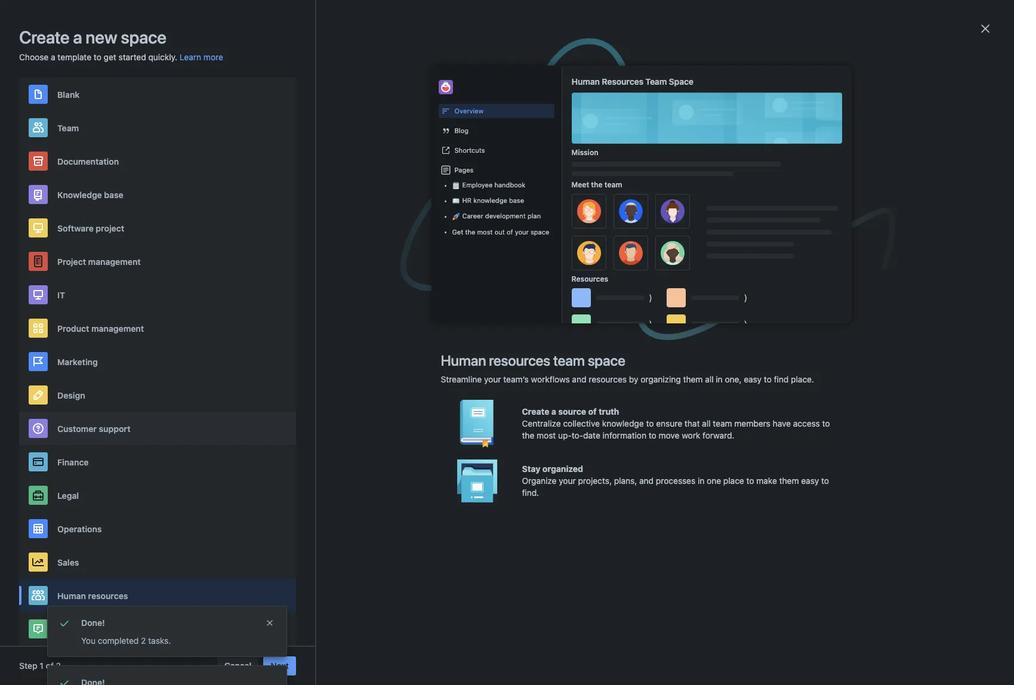 Task type: describe. For each thing, give the bounding box(es) containing it.
of right 1
[[46, 661, 54, 671]]

to left move
[[649, 430, 657, 441]]

7 getting started in confluence from the top
[[641, 366, 755, 376]]

→ for page comment →
[[329, 257, 337, 267]]

in inside "human resources team space streamline your team's workflows and resources by organizing them all in one, easy to find place."
[[716, 374, 723, 385]]

resources for human resources
[[88, 591, 128, 601]]

9 getting started in confluence from the top
[[641, 421, 755, 431]]

them inside "human resources team space streamline your team's workflows and resources by organizing them all in one, easy to find place."
[[683, 374, 703, 385]]

page title icon image for add status
[[625, 156, 635, 166]]

0 vertical spatial content
[[403, 257, 432, 267]]

human inside button
[[57, 591, 86, 601]]

of right out
[[507, 228, 513, 236]]

space inside "human resources team space streamline your team's workflows and resources by organizing them all in one, easy to find place."
[[588, 352, 626, 369]]

getting started in confluence link for inline comment →
[[641, 223, 755, 233]]

your inside "human resources team space streamline your team's workflows and resources by organizing them all in one, easy to find place."
[[484, 374, 501, 385]]

development
[[485, 212, 526, 220]]

easy inside "human resources team space streamline your team's workflows and resources by organizing them all in one, easy to find place."
[[744, 374, 762, 385]]

a up template
[[73, 27, 82, 47]]

documentation button
[[19, 144, 296, 178]]

targeted
[[334, 230, 367, 241]]

it button
[[19, 278, 296, 312]]

glance.
[[266, 162, 296, 173]]

started for invite's page title icon
[[672, 476, 699, 486]]

getting for page title icon for k
[[641, 366, 669, 376]]

panel element to highlight important information in your space overview.
[[266, 325, 584, 349]]

knowledge base
[[57, 190, 123, 200]]

the left editor
[[396, 189, 410, 199]]

team inside create a source of truth centralize collective knowledge to ensure that all team members have access to the most up-to-date information to move work forward.
[[713, 419, 732, 429]]

spaces
[[84, 182, 111, 190]]

or left out
[[483, 230, 490, 241]]

at the top of the page, so teammates can see your progress at a glance.
[[266, 148, 604, 173]]

workflows
[[531, 374, 570, 385]]

good inside added below the content of the page or post you are viewing; good for comments that apply to the content as a whole.
[[573, 257, 593, 267]]

space inside "dialog"
[[669, 76, 694, 87]]

1 vertical spatial resources
[[589, 374, 627, 385]]

the left top
[[354, 148, 367, 158]]

status
[[313, 150, 340, 158]]

apply
[[326, 271, 346, 281]]

to left 'ensure'
[[646, 419, 654, 429]]

comment for that
[[288, 257, 327, 267]]

to inside added below the content of the page or post you are viewing; good for comments that apply to the content as a whole.
[[349, 271, 356, 281]]

a right k on the bottom of the page
[[315, 365, 320, 376]]

an
[[292, 297, 302, 307]]

get
[[452, 228, 463, 236]]

human for team
[[572, 76, 600, 87]]

the up whole.
[[444, 257, 457, 267]]

0 vertical spatial 2
[[141, 636, 146, 646]]

0 vertical spatial when
[[363, 189, 385, 199]]

a right invite
[[299, 475, 303, 485]]

the left editor.
[[475, 297, 488, 307]]

space right the first
[[135, 225, 158, 235]]

to inside panel element to highlight important information in your space overview.
[[387, 325, 396, 335]]

5 confluence from the top
[[711, 298, 755, 308]]

or left post.
[[434, 365, 443, 376]]

forward.
[[703, 430, 735, 441]]

are inside added below the content of the page or post you are viewing; good for comments that apply to the content as a whole.
[[525, 257, 538, 267]]

close image
[[979, 21, 993, 36]]

panel
[[328, 325, 350, 335]]

k for a shareable link to your page or post.
[[293, 365, 466, 376]]

management for product management
[[91, 323, 144, 333]]

1
[[40, 661, 44, 671]]

overview inside create a new space "dialog"
[[455, 107, 484, 115]]

the left page,
[[395, 148, 409, 158]]

legal button
[[19, 479, 296, 512]]

project management button
[[19, 245, 296, 278]]

assigned to me tab list
[[225, 75, 401, 94]]

research button
[[19, 613, 296, 646]]

a inside at the top of the page, so teammates can see your progress at a glance.
[[597, 148, 602, 158]]

1 vertical spatial content
[[373, 271, 402, 281]]

find
[[774, 374, 789, 385]]

5 getting started in confluence from the top
[[641, 298, 755, 308]]

important
[[436, 325, 476, 335]]

human resources team space streamline your team's workflows and resources by organizing them all in one, easy to find place.
[[441, 352, 814, 385]]

leave an inline comment when viewing a page or in the editor.
[[266, 297, 517, 307]]

space down plan
[[531, 228, 549, 236]]

for inside added to a highlighted section of the page or post you are editing or viewing; good for targeted comments on a specific word or phrase.
[[321, 230, 332, 241]]

resources for human resources team space streamline your team's workflows and resources by organizing them all in one, easy to find place.
[[489, 352, 550, 369]]

comment for good
[[290, 216, 329, 226]]

/table
[[290, 395, 317, 403]]

team for resources
[[553, 352, 585, 369]]

4 getting started in confluence from the top
[[641, 264, 755, 274]]

6 getting started in confluence from the top
[[641, 332, 755, 342]]

create a source of truth centralize collective knowledge to ensure that all team members have access to the most up-to-date information to move work forward.
[[522, 407, 830, 441]]

human resources team space
[[572, 76, 694, 87]]

mission
[[572, 148, 599, 157]]

or inside added below the content of the page or post you are viewing; good for comments that apply to the content as a whole.
[[480, 257, 488, 267]]

highlighted
[[382, 216, 425, 226]]

comments inside added below the content of the page or post you are viewing; good for comments that apply to the content as a whole.
[[266, 271, 306, 281]]

6 getting from the top
[[641, 332, 669, 342]]

can
[[495, 148, 510, 158]]

success image
[[57, 616, 72, 631]]

getting for add status page title icon
[[641, 155, 669, 165]]

information inside create a source of truth centralize collective knowledge to ensure that all team members have access to the most up-to-date information to move work forward.
[[603, 430, 647, 441]]

blank button
[[19, 78, 296, 111]]

whole.
[[422, 271, 447, 281]]

project
[[96, 223, 124, 233]]

teammates
[[447, 148, 493, 158]]

invite
[[268, 477, 294, 485]]

9 confluence from the top
[[711, 421, 755, 431]]

blank
[[57, 89, 80, 99]]

them inside stay organized organize your projects, plans, and processes in one place to make them easy to find.
[[780, 476, 799, 486]]

getting started in confluence link for invite
[[641, 476, 755, 486]]

post inside added below the content of the page or post you are viewing; good for comments that apply to the content as a whole.
[[490, 257, 507, 267]]

0 vertical spatial most
[[477, 228, 493, 236]]

viewing; inside added to a highlighted section of the page or post you are editing or viewing; good for targeted comments on a specific word or phrase.
[[266, 230, 297, 241]]

top
[[369, 148, 383, 158]]

quickly.
[[148, 52, 177, 62]]

you inside added to a highlighted section of the page or post you are editing or viewing; good for targeted comments on a specific word or phrase.
[[532, 216, 546, 226]]

knowledge inside create a source of truth centralize collective knowledge to ensure that all team members have access to the most up-to-date information to move work forward.
[[602, 419, 644, 429]]

:book: image
[[452, 198, 459, 205]]

link
[[364, 365, 379, 376]]

marketing
[[57, 357, 98, 367]]

getting for page title icon for command + enter
[[641, 189, 669, 199]]

organizing
[[641, 374, 681, 385]]

a right explore
[[297, 420, 301, 430]]

projects,
[[578, 476, 612, 486]]

2 inside create a new space "dialog"
[[56, 661, 61, 671]]

learn more link
[[180, 51, 223, 63]]

to left "make"
[[747, 476, 754, 486]]

and inside "human resources team space streamline your team's workflows and resources by organizing them all in one, easy to find place."
[[572, 374, 587, 385]]

page title icon image for page comment →
[[625, 265, 635, 275]]

started for seventh page title icon
[[672, 421, 699, 431]]

get the most out of your space
[[452, 228, 549, 236]]

2 vertical spatial comment
[[328, 297, 366, 307]]

getting started in confluence link for page comment →
[[641, 264, 755, 274]]

create a new space choose a template to get started quickly. learn more
[[19, 27, 223, 62]]

your up the any
[[391, 365, 410, 376]]

space inside create a new space choose a template to get started quickly. learn more
[[121, 27, 166, 47]]

plans,
[[614, 476, 637, 486]]

for inside added below the content of the page or post you are viewing; good for comments that apply to the content as a whole.
[[595, 257, 606, 267]]

human resources
[[57, 591, 128, 601]]

started for fourth page title icon from the bottom of the page
[[672, 298, 699, 308]]

collective
[[563, 419, 600, 429]]

your down plan
[[515, 228, 529, 236]]

your inside panel element to highlight important information in your space overview.
[[537, 325, 555, 335]]

employee
[[462, 181, 493, 189]]

1 confluence from the top
[[711, 155, 755, 165]]

place
[[724, 476, 744, 486]]

the down below
[[359, 271, 371, 281]]

create for source
[[522, 407, 550, 417]]

command
[[293, 190, 324, 199]]

getting started in confluence link for add status
[[641, 155, 755, 165]]

create a new space dialog
[[0, 0, 1014, 685]]

/table to add a table at any time.
[[290, 393, 426, 403]]

move
[[659, 430, 680, 441]]

page for in
[[433, 297, 453, 307]]

or up get the most out of your space
[[503, 216, 511, 226]]

a left highlighted
[[376, 216, 380, 226]]

→ for inline comment →
[[331, 216, 339, 226]]

of inside create a source of truth centralize collective knowledge to ensure that all team members have access to the most up-to-date information to move work forward.
[[588, 407, 597, 417]]

page title icon image for command + enter
[[625, 190, 635, 200]]

to inside "human resources team space streamline your team's workflows and resources by organizing them all in one, easy to find place."
[[764, 374, 772, 385]]

by
[[629, 374, 639, 385]]

getting for fourth page title icon from the bottom of the page
[[641, 298, 669, 308]]

ensure
[[656, 419, 683, 429]]

2 confluence from the top
[[711, 189, 755, 199]]

page title icon image for invite
[[625, 477, 635, 487]]

finance
[[57, 457, 89, 467]]

all inside "human resources team space streamline your team's workflows and resources by organizing them all in one, easy to find place."
[[705, 374, 714, 385]]

create for new
[[19, 27, 69, 47]]

sales button
[[19, 546, 296, 579]]

or up important
[[455, 297, 463, 307]]

shareable
[[322, 365, 362, 376]]

add
[[296, 150, 309, 158]]

getting started in confluence link for command + enter
[[641, 189, 755, 199]]

1 vertical spatial when
[[368, 297, 390, 307]]

cancel button
[[217, 657, 259, 676]]

publish.
[[448, 189, 481, 199]]

10 confluence from the top
[[711, 476, 755, 486]]

you
[[81, 636, 96, 646]]

to-
[[572, 430, 583, 441]]

to inside create a new space choose a template to get started quickly. learn more
[[94, 52, 101, 62]]

page for page
[[625, 124, 645, 134]]

product management
[[57, 323, 144, 333]]

page inside added below the content of the page or post you are viewing; good for comments that apply to the content as a whole.
[[459, 257, 478, 267]]

0 horizontal spatial knowledge
[[474, 196, 507, 204]]

:book: image
[[452, 198, 459, 205]]

comments inside added to a highlighted section of the page or post you are editing or viewing; good for targeted comments on a specific word or phrase.
[[369, 230, 409, 241]]

customer support
[[57, 424, 131, 434]]

invite a teammate
[[268, 475, 344, 485]]

viewing; inside added below the content of the page or post you are viewing; good for comments that apply to the content as a whole.
[[540, 257, 571, 267]]

1 getting started in confluence from the top
[[641, 155, 755, 165]]

meet the team
[[572, 180, 622, 189]]

completed
[[98, 636, 139, 646]]

word
[[461, 230, 480, 241]]

project management
[[57, 256, 141, 267]]

3 confluence from the top
[[711, 223, 755, 233]]

getting started in confluence link for k
[[641, 366, 755, 376]]

legal
[[57, 490, 79, 501]]

0 horizontal spatial for
[[302, 365, 313, 376]]

create for page
[[268, 450, 294, 458]]

most inside create a source of truth centralize collective knowledge to ensure that all team members have access to the most up-to-date information to move work forward.
[[537, 430, 556, 441]]

apps banner
[[0, 0, 1014, 33]]



Task type: locate. For each thing, give the bounding box(es) containing it.
0 horizontal spatial page
[[266, 257, 286, 267]]

and right workflows
[[572, 374, 587, 385]]

1 vertical spatial comment
[[288, 257, 327, 267]]

management inside button
[[91, 323, 144, 333]]

first
[[118, 225, 133, 235]]

0 vertical spatial that
[[308, 271, 323, 281]]

post down phrase.
[[490, 257, 507, 267]]

to inside added to a highlighted section of the page or post you are editing or viewing; good for targeted comments on a specific word or phrase.
[[366, 216, 373, 226]]

4 getting from the top
[[641, 264, 669, 274]]

0 vertical spatial resources
[[602, 76, 644, 87]]

documentation
[[57, 156, 119, 166]]

1 vertical spatial knowledge
[[602, 419, 644, 429]]

post inside added to a highlighted section of the page or post you are editing or viewing; good for targeted comments on a specific word or phrase.
[[513, 216, 530, 226]]

done!
[[81, 618, 105, 628]]

1 vertical spatial all
[[702, 419, 711, 429]]

content down below
[[373, 271, 402, 281]]

started for page title icon for command + enter
[[672, 189, 699, 199]]

a inside added below the content of the page or post you are viewing; good for comments that apply to the content as a whole.
[[415, 271, 420, 281]]

information down editor.
[[478, 325, 526, 335]]

overview group
[[77, 53, 221, 160]]

of inside added to a highlighted section of the page or post you are editing or viewing; good for targeted comments on a specific word or phrase.
[[457, 216, 465, 226]]

3 getting started in confluence link from the top
[[641, 223, 755, 233]]

management for project management
[[88, 256, 141, 267]]

1 horizontal spatial post
[[513, 216, 530, 226]]

have
[[773, 419, 791, 429]]

8 page title icon image from the top
[[625, 477, 635, 487]]

alert
[[48, 607, 287, 657], [48, 666, 287, 685]]

to up targeted
[[366, 216, 373, 226]]

space inside panel element to highlight important information in your space overview.
[[557, 325, 582, 335]]

0 horizontal spatial that
[[308, 271, 323, 281]]

a right choose
[[51, 52, 55, 62]]

finance button
[[19, 445, 296, 479]]

base down handbook
[[509, 196, 524, 204]]

6 confluence from the top
[[711, 332, 755, 342]]

a up meet the team
[[597, 148, 602, 158]]

1 horizontal spatial at
[[378, 393, 386, 403]]

page title icon image for k
[[625, 367, 635, 377]]

0 vertical spatial create
[[19, 27, 69, 47]]

0 horizontal spatial base
[[104, 190, 123, 200]]

1 horizontal spatial most
[[537, 430, 556, 441]]

you inside added below the content of the page or post you are viewing; good for comments that apply to the content as a whole.
[[509, 257, 523, 267]]

up-
[[558, 430, 572, 441]]

to left add
[[321, 393, 329, 403]]

to right the apply
[[349, 271, 356, 281]]

information down truth
[[603, 430, 647, 441]]

viewing
[[392, 297, 424, 307]]

0 vertical spatial →
[[331, 216, 339, 226]]

page title icon image
[[625, 156, 635, 166], [625, 190, 635, 200], [625, 224, 635, 234], [625, 265, 635, 275], [625, 299, 635, 309], [625, 367, 635, 377], [625, 422, 635, 432], [625, 477, 635, 487]]

are inside added to a highlighted section of the page or post you are editing or viewing; good for targeted comments on a specific word or phrase.
[[548, 216, 560, 226]]

overview
[[104, 58, 140, 68], [455, 107, 484, 115]]

when
[[363, 189, 385, 199], [368, 297, 390, 307]]

software project
[[57, 223, 124, 233]]

marketing button
[[19, 345, 296, 379]]

meet
[[572, 180, 589, 189]]

6 getting started in confluence link from the top
[[641, 332, 755, 342]]

8 getting from the top
[[641, 393, 669, 404]]

4 page title icon image from the top
[[625, 265, 635, 275]]

0 vertical spatial post
[[513, 216, 530, 226]]

command + enter when in the editor to publish.
[[293, 189, 481, 199]]

of inside added below the content of the page or post you are viewing; good for comments that apply to the content as a whole.
[[435, 257, 442, 267]]

added
[[339, 216, 363, 226], [337, 257, 361, 267]]

career development plan
[[462, 212, 541, 220]]

your down the organized in the bottom of the page
[[559, 476, 576, 486]]

0 horizontal spatial are
[[525, 257, 538, 267]]

8 getting started in confluence from the top
[[641, 393, 755, 404]]

on
[[411, 230, 421, 241]]

create inside create a source of truth centralize collective knowledge to ensure that all team members have access to the most up-to-date information to move work forward.
[[522, 407, 550, 417]]

7 page title icon image from the top
[[625, 422, 635, 432]]

your left "team's"
[[484, 374, 501, 385]]

the inside added to a highlighted section of the page or post you are editing or viewing; good for targeted comments on a specific word or phrase.
[[467, 216, 479, 226]]

1 horizontal spatial comments
[[369, 230, 409, 241]]

4 confluence from the top
[[711, 264, 755, 274]]

page for page comment →
[[266, 257, 286, 267]]

1 vertical spatial team
[[553, 352, 585, 369]]

started inside create a new space choose a template to get started quickly. learn more
[[119, 52, 146, 62]]

stay
[[522, 464, 541, 474]]

getting for inline comment →'s page title icon
[[641, 223, 669, 233]]

of inside at the top of the page, so teammates can see your progress at a glance.
[[385, 148, 393, 158]]

you down phrase.
[[509, 257, 523, 267]]

comment up the apply
[[288, 257, 327, 267]]

2 horizontal spatial resources
[[589, 374, 627, 385]]

in
[[701, 155, 708, 165], [387, 189, 394, 199], [701, 189, 708, 199], [701, 223, 708, 233], [701, 264, 708, 274], [465, 297, 473, 307], [701, 298, 708, 308], [528, 325, 535, 335], [701, 332, 708, 342], [701, 366, 708, 376], [716, 374, 723, 385], [701, 393, 708, 404], [701, 421, 708, 431], [698, 476, 705, 486], [701, 476, 708, 486]]

progress
[[549, 148, 585, 158]]

:notepad_spiral: image
[[452, 182, 459, 189]]

next
[[271, 661, 289, 671]]

page for post.
[[412, 365, 432, 376]]

1 horizontal spatial create
[[268, 450, 294, 458]]

assigned to me button
[[240, 75, 318, 94]]

easy inside stay organized organize your projects, plans, and processes in one place to make them easy to find.
[[801, 476, 819, 486]]

knowledge base button
[[19, 178, 296, 211]]

project
[[57, 256, 86, 267]]

7 confluence from the top
[[711, 366, 755, 376]]

that inside added below the content of the page or post you are viewing; good for comments that apply to the content as a whole.
[[308, 271, 323, 281]]

you right "development"
[[532, 216, 546, 226]]

and inside stay organized organize your projects, plans, and processes in one place to make them easy to find.
[[640, 476, 654, 486]]

0 horizontal spatial human
[[57, 591, 86, 601]]

1 vertical spatial most
[[537, 430, 556, 441]]

or down "word"
[[480, 257, 488, 267]]

1 page title icon image from the top
[[625, 156, 635, 166]]

human
[[572, 76, 600, 87], [441, 352, 486, 369], [57, 591, 86, 601]]

10 getting from the top
[[641, 476, 669, 486]]

of right top
[[385, 148, 393, 158]]

1 vertical spatial are
[[525, 257, 538, 267]]

2 vertical spatial human
[[57, 591, 86, 601]]

information inside panel element to highlight important information in your space overview.
[[478, 325, 526, 335]]

1 horizontal spatial for
[[321, 230, 332, 241]]

the right meet
[[591, 180, 603, 189]]

1 horizontal spatial good
[[573, 257, 593, 267]]

1 horizontal spatial viewing;
[[540, 257, 571, 267]]

added for page comment →
[[337, 257, 361, 267]]

good
[[300, 230, 319, 241], [573, 257, 593, 267]]

1 vertical spatial comments
[[266, 271, 306, 281]]

that inside create a source of truth centralize collective knowledge to ensure that all team members have access to the most up-to-date information to move work forward.
[[685, 419, 700, 429]]

at left the any
[[378, 393, 386, 403]]

research
[[57, 624, 95, 634]]

2 page title icon image from the top
[[625, 190, 635, 200]]

1 vertical spatial for
[[595, 257, 606, 267]]

career
[[462, 212, 483, 220]]

team right meet
[[605, 180, 622, 189]]

9 getting started in confluence link from the top
[[641, 476, 755, 486]]

1 horizontal spatial you
[[532, 216, 546, 226]]

0 horizontal spatial team
[[553, 352, 585, 369]]

that up work
[[685, 419, 700, 429]]

Search field
[[788, 7, 907, 26]]

0 horizontal spatial content
[[373, 271, 402, 281]]

started for add status page title icon
[[672, 155, 699, 165]]

0 vertical spatial good
[[300, 230, 319, 241]]

all up forward.
[[702, 419, 711, 429]]

page inside added to a highlighted section of the page or post you are editing or viewing; good for targeted comments on a specific word or phrase.
[[482, 216, 501, 226]]

0 horizontal spatial you
[[509, 257, 523, 267]]

one
[[707, 476, 721, 486]]

overview inside 'link'
[[104, 58, 140, 68]]

new
[[86, 27, 117, 47]]

a
[[73, 27, 82, 47], [51, 52, 55, 62], [597, 148, 602, 158], [376, 216, 380, 226], [423, 230, 427, 241], [415, 271, 420, 281], [426, 297, 430, 307], [315, 365, 320, 376], [349, 393, 353, 403], [552, 407, 556, 417], [297, 420, 301, 430], [299, 448, 303, 458], [299, 475, 303, 485]]

are down get the most out of your space
[[525, 257, 538, 267]]

1 getting from the top
[[641, 155, 669, 165]]

editor
[[412, 189, 436, 199]]

page for post
[[482, 216, 501, 226]]

in inside stay organized organize your projects, plans, and processes in one place to make them easy to find.
[[698, 476, 705, 486]]

support
[[99, 424, 131, 434]]

them right "make"
[[780, 476, 799, 486]]

page title icon image for inline comment →
[[625, 224, 635, 234]]

human for team
[[441, 352, 486, 369]]

8 getting started in confluence link from the top
[[641, 421, 755, 431]]

a right add
[[349, 393, 353, 403]]

out
[[495, 228, 505, 236]]

2 horizontal spatial for
[[595, 257, 606, 267]]

ascending sorting icon page image
[[648, 125, 657, 134]]

space up truth
[[588, 352, 626, 369]]

comments down highlighted
[[369, 230, 409, 241]]

0 horizontal spatial information
[[478, 325, 526, 335]]

comments down "page comment →"
[[266, 271, 306, 281]]

1 vertical spatial you
[[509, 257, 523, 267]]

9 getting from the top
[[641, 421, 669, 431]]

overview up blog
[[455, 107, 484, 115]]

are
[[548, 216, 560, 226], [525, 257, 538, 267]]

cancel
[[224, 661, 252, 671]]

editor.
[[490, 297, 517, 307]]

2 alert from the top
[[48, 666, 287, 685]]

0 vertical spatial comments
[[369, 230, 409, 241]]

1 vertical spatial post
[[490, 257, 507, 267]]

:rocket: image
[[452, 213, 459, 220], [452, 213, 459, 220]]

2 vertical spatial create
[[268, 450, 294, 458]]

1 horizontal spatial that
[[685, 419, 700, 429]]

8 confluence from the top
[[711, 393, 755, 404]]

getting for seventh page title icon
[[641, 421, 669, 431]]

resources inside button
[[88, 591, 128, 601]]

easy right "make"
[[801, 476, 819, 486]]

7 getting from the top
[[641, 366, 669, 376]]

team button
[[19, 111, 296, 144]]

find.
[[522, 488, 539, 498]]

good down editing
[[573, 257, 593, 267]]

to right "link"
[[381, 365, 389, 376]]

centralize
[[522, 419, 561, 429]]

and right plans, at right bottom
[[640, 476, 654, 486]]

0 vertical spatial page
[[625, 124, 645, 134]]

a right on
[[423, 230, 427, 241]]

5 page title icon image from the top
[[625, 299, 635, 309]]

processes
[[656, 476, 696, 486]]

explore
[[266, 420, 294, 430]]

create up 'centralize'
[[522, 407, 550, 417]]

started for inline comment →'s page title icon
[[672, 223, 699, 233]]

2 getting from the top
[[641, 189, 669, 199]]

the down 'centralize'
[[522, 430, 535, 441]]

2 horizontal spatial at
[[587, 148, 595, 158]]

1 vertical spatial information
[[603, 430, 647, 441]]

1 horizontal spatial are
[[548, 216, 560, 226]]

started for page title icon for page comment →
[[672, 264, 699, 274]]

page comment →
[[266, 257, 337, 267]]

design
[[57, 390, 85, 400]]

operations button
[[19, 512, 296, 546]]

a inside create a source of truth centralize collective knowledge to ensure that all team members have access to the most up-to-date information to move work forward.
[[552, 407, 556, 417]]

0 horizontal spatial good
[[300, 230, 319, 241]]

0 vertical spatial overview
[[104, 58, 140, 68]]

0 vertical spatial all
[[705, 374, 714, 385]]

base inside button
[[104, 190, 123, 200]]

for
[[321, 230, 332, 241], [595, 257, 606, 267], [302, 365, 313, 376]]

1 horizontal spatial overview
[[455, 107, 484, 115]]

1 vertical spatial human
[[441, 352, 486, 369]]

space inside explore a space
[[306, 422, 327, 430]]

pages
[[455, 166, 474, 174]]

create
[[19, 27, 69, 47], [522, 407, 550, 417], [268, 450, 294, 458]]

0 horizontal spatial create
[[19, 27, 69, 47]]

all left one,
[[705, 374, 714, 385]]

0 horizontal spatial resources
[[88, 591, 128, 601]]

step 1 of 2
[[19, 661, 61, 671]]

/info
[[302, 327, 323, 335]]

1 vertical spatial resources
[[572, 275, 609, 284]]

1 vertical spatial team
[[57, 123, 79, 133]]

0 vertical spatial team
[[605, 180, 622, 189]]

the right get
[[465, 228, 475, 236]]

resources up done!
[[88, 591, 128, 601]]

software
[[57, 223, 94, 233]]

1 horizontal spatial them
[[780, 476, 799, 486]]

team inside "human resources team space streamline your team's workflows and resources by organizing them all in one, easy to find place."
[[553, 352, 585, 369]]

1 vertical spatial and
[[640, 476, 654, 486]]

to right element
[[387, 325, 396, 335]]

0 vertical spatial resources
[[489, 352, 550, 369]]

the up overview.
[[284, 325, 297, 335]]

a down explore a space
[[299, 448, 303, 458]]

dismiss image
[[265, 619, 275, 628]]

0 horizontal spatial space
[[306, 422, 327, 430]]

3 getting started in confluence from the top
[[641, 223, 755, 233]]

comment down the apply
[[328, 297, 366, 307]]

1 vertical spatial added
[[337, 257, 361, 267]]

getting for page title icon for page comment →
[[641, 264, 669, 274]]

create inside create a page
[[268, 450, 294, 458]]

software project button
[[19, 211, 296, 245]]

team inside team button
[[57, 123, 79, 133]]

at right progress
[[587, 148, 595, 158]]

inline comment →
[[266, 216, 339, 226]]

create a page
[[268, 448, 325, 458]]

good inside added to a highlighted section of the page or post you are editing or viewing; good for targeted comments on a specific word or phrase.
[[300, 230, 319, 241]]

comment down command
[[290, 216, 329, 226]]

inline
[[266, 216, 288, 226]]

of up collective
[[588, 407, 597, 417]]

you completed 2 tasks.
[[81, 636, 171, 646]]

use
[[266, 325, 282, 335]]

or right editing
[[591, 216, 599, 226]]

page up invite a teammate
[[305, 448, 325, 458]]

of up whole.
[[435, 257, 442, 267]]

5 getting from the top
[[641, 298, 669, 308]]

management inside 'button'
[[88, 256, 141, 267]]

0 vertical spatial knowledge
[[474, 196, 507, 204]]

that left the apply
[[308, 271, 323, 281]]

content up 'as'
[[403, 257, 432, 267]]

at
[[344, 148, 352, 158], [587, 148, 595, 158], [378, 393, 386, 403]]

global element
[[7, 0, 785, 33]]

management right product
[[91, 323, 144, 333]]

4 getting started in confluence link from the top
[[641, 264, 755, 274]]

page down inline
[[266, 257, 286, 267]]

knowledge down employee handbook
[[474, 196, 507, 204]]

1 horizontal spatial page
[[625, 124, 645, 134]]

10 getting started in confluence from the top
[[641, 476, 755, 486]]

added for inline comment →
[[339, 216, 363, 226]]

page up out
[[482, 216, 501, 226]]

are right plan
[[548, 216, 560, 226]]

→ up the apply
[[329, 257, 337, 267]]

1 vertical spatial page
[[266, 257, 286, 267]]

1 vertical spatial →
[[329, 257, 337, 267]]

1 horizontal spatial knowledge
[[602, 419, 644, 429]]

0 horizontal spatial comments
[[266, 271, 306, 281]]

product management button
[[19, 312, 296, 345]]

template
[[58, 52, 91, 62]]

0 horizontal spatial viewing;
[[266, 230, 297, 241]]

1 vertical spatial good
[[573, 257, 593, 267]]

all inside create a source of truth centralize collective knowledge to ensure that all team members have access to the most up-to-date information to move work forward.
[[702, 419, 711, 429]]

to
[[94, 52, 101, 62], [283, 79, 291, 89], [438, 189, 446, 199], [366, 216, 373, 226], [349, 271, 356, 281], [387, 325, 396, 335], [381, 365, 389, 376], [764, 374, 772, 385], [321, 393, 329, 403], [646, 419, 654, 429], [823, 419, 830, 429], [649, 430, 657, 441], [747, 476, 754, 486], [822, 476, 829, 486]]

to left :book: image
[[438, 189, 446, 199]]

enter
[[337, 190, 359, 199]]

added to a highlighted section of the page or post you are editing or viewing; good for targeted comments on a specific word or phrase.
[[266, 216, 601, 241]]

success image
[[57, 676, 72, 685]]

1 getting started in confluence link from the top
[[641, 155, 755, 165]]

5 getting started in confluence link from the top
[[641, 298, 755, 308]]

2 vertical spatial resources
[[88, 591, 128, 601]]

management down my
[[88, 256, 141, 267]]

overview link
[[77, 53, 221, 74]]

3 getting from the top
[[641, 223, 669, 233]]

getting for invite's page title icon
[[641, 476, 669, 486]]

resources left by
[[589, 374, 627, 385]]

when right the enter
[[363, 189, 385, 199]]

shortcuts
[[455, 146, 485, 154]]

your inside at the top of the page, so teammates can see your progress at a glance.
[[528, 148, 547, 158]]

started for page title icon for k
[[672, 366, 699, 376]]

human inside "human resources team space streamline your team's workflows and resources by organizing them all in one, easy to find place."
[[441, 352, 486, 369]]

1 horizontal spatial human
[[441, 352, 486, 369]]

2 horizontal spatial team
[[713, 419, 732, 429]]

post up phrase.
[[513, 216, 530, 226]]

one,
[[725, 374, 742, 385]]

my first space
[[104, 225, 158, 235]]

me
[[293, 79, 305, 89]]

use the /info
[[266, 325, 323, 335]]

get
[[104, 52, 116, 62]]

:notepad_spiral: image
[[452, 182, 459, 189]]

team up workflows
[[553, 352, 585, 369]]

truth
[[599, 407, 619, 417]]

tasks.
[[148, 636, 171, 646]]

7 getting started in confluence link from the top
[[641, 366, 755, 376]]

to right "make"
[[822, 476, 829, 486]]

1 horizontal spatial base
[[509, 196, 524, 204]]

added inside added below the content of the page or post you are viewing; good for comments that apply to the content as a whole.
[[337, 257, 361, 267]]

1 vertical spatial that
[[685, 419, 700, 429]]

a right viewing
[[426, 297, 430, 307]]

1 alert from the top
[[48, 607, 287, 657]]

in inside panel element to highlight important information in your space overview.
[[528, 325, 535, 335]]

2 horizontal spatial create
[[522, 407, 550, 417]]

page up the "time."
[[412, 365, 432, 376]]

editing
[[562, 216, 589, 226]]

plan
[[528, 212, 541, 220]]

2 vertical spatial team
[[713, 419, 732, 429]]

next button
[[263, 657, 296, 676]]

added inside added to a highlighted section of the page or post you are editing or viewing; good for targeted comments on a specific word or phrase.
[[339, 216, 363, 226]]

0 vertical spatial easy
[[744, 374, 762, 385]]

post.
[[445, 365, 466, 376]]

the right below
[[389, 257, 401, 267]]

0 horizontal spatial overview
[[104, 58, 140, 68]]

added up targeted
[[339, 216, 363, 226]]

team down blank
[[57, 123, 79, 133]]

base
[[104, 190, 123, 200], [509, 196, 524, 204]]

hr
[[462, 196, 472, 204]]

page down whole.
[[433, 297, 453, 307]]

2 getting started in confluence from the top
[[641, 189, 755, 199]]

1 horizontal spatial easy
[[801, 476, 819, 486]]

0 horizontal spatial team
[[57, 123, 79, 133]]

overview.
[[266, 339, 305, 349]]

0 horizontal spatial post
[[490, 257, 507, 267]]

create up choose
[[19, 27, 69, 47]]

0 horizontal spatial most
[[477, 228, 493, 236]]

2 horizontal spatial human
[[572, 76, 600, 87]]

0 vertical spatial space
[[669, 76, 694, 87]]

your inside stay organized organize your projects, plans, and processes in one place to make them easy to find.
[[559, 476, 576, 486]]

added below the content of the page or post you are viewing; good for comments that apply to the content as a whole.
[[266, 257, 608, 281]]

a right 'as'
[[415, 271, 420, 281]]

human resources button
[[19, 579, 296, 613]]

alert containing done!
[[48, 607, 287, 657]]

to inside button
[[283, 79, 291, 89]]

create up invite
[[268, 450, 294, 458]]

2 getting started in confluence link from the top
[[641, 189, 755, 199]]

team up forward.
[[713, 419, 732, 429]]

0 horizontal spatial and
[[572, 374, 587, 385]]

0 vertical spatial management
[[88, 256, 141, 267]]

create inside create a new space choose a template to get started quickly. learn more
[[19, 27, 69, 47]]

most left out
[[477, 228, 493, 236]]

page left ascending sorting icon page on the right of page
[[625, 124, 645, 134]]

below
[[364, 257, 386, 267]]

to right access
[[823, 419, 830, 429]]

most down 'centralize'
[[537, 430, 556, 441]]

1 horizontal spatial team
[[605, 180, 622, 189]]

team up ascending sorting icon page on the right of page
[[646, 76, 667, 87]]

1 horizontal spatial team
[[646, 76, 667, 87]]

when left viewing
[[368, 297, 390, 307]]

2
[[141, 636, 146, 646], [56, 661, 61, 671]]

knowledge down truth
[[602, 419, 644, 429]]

0 vertical spatial comment
[[290, 216, 329, 226]]

getting started in confluence
[[641, 155, 755, 165], [641, 189, 755, 199], [641, 223, 755, 233], [641, 264, 755, 274], [641, 298, 755, 308], [641, 332, 755, 342], [641, 366, 755, 376], [641, 393, 755, 404], [641, 421, 755, 431], [641, 476, 755, 486]]

2 left tasks.
[[141, 636, 146, 646]]

access
[[793, 419, 820, 429]]

1 vertical spatial management
[[91, 323, 144, 333]]

0 vertical spatial information
[[478, 325, 526, 335]]

your right 'see'
[[528, 148, 547, 158]]

3 page title icon image from the top
[[625, 224, 635, 234]]

1 vertical spatial easy
[[801, 476, 819, 486]]

the inside create a source of truth centralize collective knowledge to ensure that all team members have access to the most up-to-date information to move work forward.
[[522, 430, 535, 441]]

0 horizontal spatial at
[[344, 148, 352, 158]]

team for the
[[605, 180, 622, 189]]

6 page title icon image from the top
[[625, 367, 635, 377]]

1 horizontal spatial 2
[[141, 636, 146, 646]]

0 vertical spatial team
[[646, 76, 667, 87]]

employee handbook
[[462, 181, 526, 189]]



Task type: vqa. For each thing, say whether or not it's contained in the screenshot.
list to the right
no



